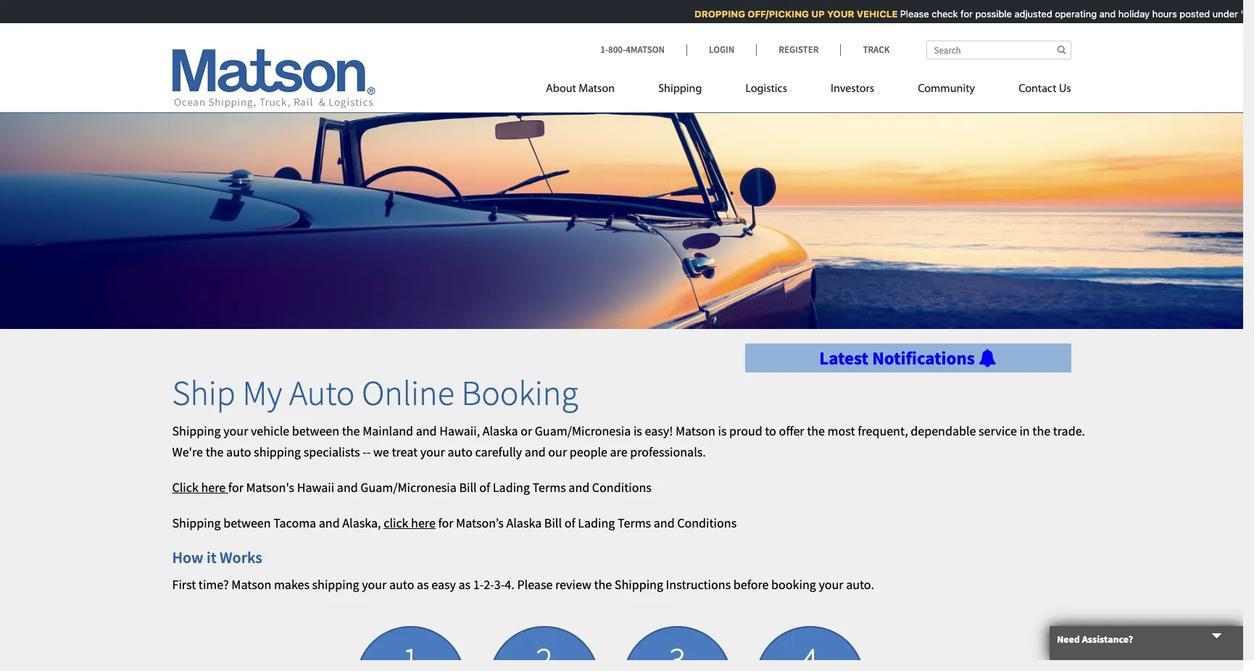 Task type: vqa. For each thing, say whether or not it's contained in the screenshot.
frequent,
yes



Task type: describe. For each thing, give the bounding box(es) containing it.
about matson link
[[546, 76, 637, 106]]

hawaii,
[[440, 423, 480, 440]]

trade.
[[1054, 423, 1086, 440]]

up
[[806, 8, 820, 20]]

check
[[927, 8, 953, 20]]

assistance?
[[1083, 633, 1134, 646]]

alaska,
[[343, 515, 381, 531]]

1 vertical spatial for
[[228, 479, 244, 496]]

0 horizontal spatial bill
[[460, 479, 477, 496]]

0 horizontal spatial between
[[224, 515, 271, 531]]

search image
[[1058, 45, 1067, 54]]

shipping between tacoma and alaska, click here for matson's alaska bill of lading terms and conditions
[[172, 515, 737, 531]]

0 horizontal spatial of
[[480, 479, 491, 496]]

0 vertical spatial please
[[895, 8, 924, 20]]

3-
[[495, 577, 505, 593]]

vehicle
[[852, 8, 893, 20]]

about
[[546, 83, 577, 95]]

contact us
[[1019, 83, 1072, 95]]

matson inside the shipping your vehicle between the mainland and hawaii, alaska or guam/micronesia                                         is easy! matson is proud to offer the most frequent, dependable service in the                                         trade. we're the auto shipping specialists -- we treat your auto carefully and                                         our people are professionals.
[[676, 423, 716, 440]]

4matson
[[626, 44, 665, 56]]

contact us link
[[998, 76, 1072, 106]]

professionals.
[[630, 444, 706, 461]]

please inside ship my auto online booking main content
[[517, 577, 553, 593]]

how it works
[[172, 548, 262, 568]]

click
[[172, 479, 199, 496]]

click here for matson's hawaii and guam/micronesia bill of lading terms and conditions
[[172, 479, 652, 496]]

booking
[[462, 371, 579, 415]]

and up treat at the left of page
[[416, 423, 437, 440]]

holiday
[[1114, 8, 1145, 20]]

before
[[734, 577, 769, 593]]

works
[[220, 548, 262, 568]]

1 horizontal spatial auto
[[390, 577, 415, 593]]

blue matson logo with ocean, shipping, truck, rail and logistics written beneath it. image
[[172, 49, 375, 109]]

possible
[[971, 8, 1007, 20]]

shipping your vehicle between the mainland and hawaii, alaska or guam/micronesia                                         is easy! matson is proud to offer the most frequent, dependable service in the                                         trade. we're the auto shipping specialists -- we treat your auto carefully and                                         our people are professionals.
[[172, 423, 1086, 461]]

and left our
[[525, 444, 546, 461]]

a
[[408, 632, 412, 633]]

your left 'auto.'
[[819, 577, 844, 593]]

ship my auto online booking
[[172, 371, 579, 415]]

under
[[1208, 8, 1234, 20]]

2 is from the left
[[719, 423, 727, 440]]

login
[[709, 44, 735, 56]]

investors link
[[810, 76, 897, 106]]

operating
[[1050, 8, 1092, 20]]

1 vertical spatial of
[[565, 515, 576, 531]]

first time? matson makes shipping your auto as easy as 1-2-3-4. please review the                                                   shipping instructions before booking your auto.
[[172, 577, 875, 593]]

hawaii
[[297, 479, 335, 496]]

for for vehicle
[[956, 8, 968, 20]]

our
[[549, 444, 567, 461]]

your
[[822, 8, 849, 20]]

click here link
[[172, 479, 228, 496]]

matson's
[[246, 479, 295, 496]]

easy
[[432, 577, 456, 593]]

people
[[570, 444, 608, 461]]

booking
[[772, 577, 817, 593]]

how
[[172, 548, 203, 568]]

latest notifications button
[[820, 346, 997, 370]]

need assistance?
[[1058, 633, 1134, 646]]

are
[[610, 444, 628, 461]]

get
[[395, 632, 407, 633]]

the up specialists
[[342, 423, 360, 440]]

posted
[[1175, 8, 1205, 20]]

0 horizontal spatial lading
[[493, 479, 530, 496]]

1 is from the left
[[634, 423, 643, 440]]

between inside the shipping your vehicle between the mainland and hawaii, alaska or guam/micronesia                                         is easy! matson is proud to offer the most frequent, dependable service in the                                         trade. we're the auto shipping specialists -- we treat your auto carefully and                                         our people are professionals.
[[292, 423, 340, 440]]

we're
[[172, 444, 203, 461]]

to
[[765, 423, 777, 440]]

800-
[[609, 44, 626, 56]]

and down people
[[569, 479, 590, 496]]

2 horizontal spatial auto
[[448, 444, 473, 461]]

notifications
[[873, 346, 975, 370]]

off/picking
[[743, 8, 804, 20]]

logistics link
[[724, 76, 810, 106]]

1 horizontal spatial here
[[411, 515, 436, 531]]

0 vertical spatial here
[[201, 479, 226, 496]]

1-800-4matson
[[601, 44, 665, 56]]

in
[[1020, 423, 1031, 440]]

community link
[[897, 76, 998, 106]]

2 as from the left
[[459, 577, 471, 593]]

shipping link
[[637, 76, 724, 106]]

for for alaska,
[[438, 515, 454, 531]]

community
[[918, 83, 976, 95]]

time?
[[199, 577, 229, 593]]

click
[[384, 515, 409, 531]]

guam/micronesia inside the shipping your vehicle between the mainland and hawaii, alaska or guam/micronesia                                         is easy! matson is proud to offer the most frequent, dependable service in the                                         trade. we're the auto shipping specialists -- we treat your auto carefully and                                         our people are professionals.
[[535, 423, 631, 440]]

adjusted
[[1010, 8, 1048, 20]]

pickup
[[800, 632, 823, 633]]

auto.
[[847, 577, 875, 593]]

the right review
[[594, 577, 612, 593]]

the right in
[[1033, 423, 1051, 440]]

makes
[[274, 577, 310, 593]]

frequent,
[[858, 423, 909, 440]]

the right offer
[[808, 423, 826, 440]]

shipping for shipping
[[659, 83, 702, 95]]

matson's
[[456, 515, 504, 531]]

specialists
[[304, 444, 360, 461]]

1 vertical spatial alaska
[[507, 515, 542, 531]]



Task type: locate. For each thing, give the bounding box(es) containing it.
my
[[243, 371, 282, 415]]

online
[[362, 371, 455, 415]]

1- left 3-
[[473, 577, 484, 593]]

0 vertical spatial bill
[[460, 479, 477, 496]]

please right 4.
[[517, 577, 553, 593]]

tacoma
[[274, 515, 316, 531]]

0 vertical spatial matson
[[579, 83, 615, 95]]

here right click
[[201, 479, 226, 496]]

ship
[[172, 371, 236, 415]]

1 vertical spatial between
[[224, 515, 271, 531]]

1 vertical spatial guam/micronesia
[[361, 479, 457, 496]]

auto down hawaii,
[[448, 444, 473, 461]]

0 vertical spatial for
[[956, 8, 968, 20]]

1 vertical spatial matson
[[676, 423, 716, 440]]

terms down our
[[533, 479, 566, 496]]

1-800-4matson link
[[601, 44, 687, 56]]

matson inside 'top menu' navigation
[[579, 83, 615, 95]]

for right 'check'
[[956, 8, 968, 20]]

guam/micronesia up click here link
[[361, 479, 457, 496]]

1 horizontal spatial please
[[895, 8, 924, 20]]

first
[[172, 577, 196, 593]]

lading up review
[[578, 515, 615, 531]]

matson
[[579, 83, 615, 95], [676, 423, 716, 440], [232, 577, 272, 593]]

0 horizontal spatial please
[[517, 577, 553, 593]]

preparation
[[526, 632, 565, 633]]

-
[[363, 444, 367, 461], [367, 444, 371, 461]]

track link
[[841, 44, 890, 56]]

0 horizontal spatial shipping
[[254, 444, 301, 461]]

1 vertical spatial conditions
[[678, 515, 737, 531]]

matson right about
[[579, 83, 615, 95]]

1 horizontal spatial guam/micronesia
[[535, 423, 631, 440]]

shipping left instructions
[[615, 577, 664, 593]]

bill up matson's
[[460, 479, 477, 496]]

1 vertical spatial shipping
[[312, 577, 360, 593]]

for left the matson's
[[228, 479, 244, 496]]

0 vertical spatial of
[[480, 479, 491, 496]]

0 vertical spatial conditions
[[593, 479, 652, 496]]

your down alaska,
[[362, 577, 387, 593]]

1 vertical spatial bill
[[545, 515, 562, 531]]

shipping inside 'top menu' navigation
[[659, 83, 702, 95]]

1 horizontal spatial lading
[[578, 515, 615, 531]]

and right hawaii
[[337, 479, 358, 496]]

bill up review
[[545, 515, 562, 531]]

None search field
[[927, 41, 1072, 59]]

latest notifications
[[820, 346, 979, 370]]

2-
[[484, 577, 495, 593]]

car shipped by matson to hawaii at beach during sunset. image
[[0, 90, 1244, 329]]

and up instructions
[[654, 515, 675, 531]]

2 horizontal spatial matson
[[676, 423, 716, 440]]

0 vertical spatial alaska
[[483, 423, 518, 440]]

latest
[[820, 346, 869, 370]]

investors
[[831, 83, 875, 95]]

here
[[201, 479, 226, 496], [411, 515, 436, 531]]

as left easy
[[417, 577, 429, 593]]

0 vertical spatial 1-
[[601, 44, 609, 56]]

hours
[[1148, 8, 1172, 20]]

shipping
[[659, 83, 702, 95], [172, 423, 221, 440], [172, 515, 221, 531], [615, 577, 664, 593]]

conditions up instructions
[[678, 515, 737, 531]]

0 horizontal spatial matson
[[232, 577, 272, 593]]

about matson
[[546, 83, 615, 95]]

1 as from the left
[[417, 577, 429, 593]]

auto left easy
[[390, 577, 415, 593]]

shipping inside the shipping your vehicle between the mainland and hawaii, alaska or guam/micronesia                                         is easy! matson is proud to offer the most frequent, dependable service in the                                         trade. we're the auto shipping specialists -- we treat your auto carefully and                                         our people are professionals.
[[254, 444, 301, 461]]

and
[[1095, 8, 1111, 20], [416, 423, 437, 440], [525, 444, 546, 461], [337, 479, 358, 496], [569, 479, 590, 496], [319, 515, 340, 531], [654, 515, 675, 531]]

1- left 4matson
[[601, 44, 609, 56]]

dropping
[[690, 8, 740, 20]]

dependable
[[911, 423, 977, 440]]

conditions
[[593, 479, 652, 496], [678, 515, 737, 531]]

1 vertical spatial here
[[411, 515, 436, 531]]

auto
[[226, 444, 251, 461], [448, 444, 473, 461], [390, 577, 415, 593]]

0 horizontal spatial is
[[634, 423, 643, 440]]

alaska inside the shipping your vehicle between the mainland and hawaii, alaska or guam/micronesia                                         is easy! matson is proud to offer the most frequent, dependable service in the                                         trade. we're the auto shipping specialists -- we treat your auto carefully and                                         our people are professionals.
[[483, 423, 518, 440]]

register
[[779, 44, 819, 56]]

your left vehicle
[[224, 423, 248, 440]]

terms down the are
[[618, 515, 651, 531]]

proud
[[730, 423, 763, 440]]

and left holiday at top right
[[1095, 8, 1111, 20]]

0 vertical spatial guam/micronesia
[[535, 423, 631, 440]]

0 horizontal spatial terms
[[533, 479, 566, 496]]

carefully
[[475, 444, 522, 461]]

lading
[[493, 479, 530, 496], [578, 515, 615, 531]]

track
[[864, 44, 890, 56]]

easy!
[[645, 423, 673, 440]]

auto down vehicle
[[226, 444, 251, 461]]

please left 'check'
[[895, 8, 924, 20]]

0 vertical spatial lading
[[493, 479, 530, 496]]

treat
[[392, 444, 418, 461]]

register link
[[757, 44, 841, 56]]

shipping inside the shipping your vehicle between the mainland and hawaii, alaska or guam/micronesia                                         is easy! matson is proud to offer the most frequent, dependable service in the                                         trade. we're the auto shipping specialists -- we treat your auto carefully and                                         our people are professionals.
[[172, 423, 221, 440]]

we
[[374, 444, 389, 461]]

1 horizontal spatial terms
[[618, 515, 651, 531]]

Search search field
[[927, 41, 1072, 59]]

matson up professionals.
[[676, 423, 716, 440]]

your right treat at the left of page
[[421, 444, 445, 461]]

of up review
[[565, 515, 576, 531]]

1 horizontal spatial 1-
[[601, 44, 609, 56]]

1 horizontal spatial shipping
[[312, 577, 360, 593]]

logistics
[[746, 83, 788, 95]]

1 vertical spatial please
[[517, 577, 553, 593]]

0 horizontal spatial here
[[201, 479, 226, 496]]

between up specialists
[[292, 423, 340, 440]]

0 horizontal spatial guam/micronesia
[[361, 479, 457, 496]]

between up "works"
[[224, 515, 271, 531]]

vehicle
[[251, 423, 290, 440]]

shipping
[[254, 444, 301, 461], [312, 577, 360, 593]]

delivery
[[665, 632, 692, 633]]

1 horizontal spatial of
[[565, 515, 576, 531]]

mainland
[[363, 423, 414, 440]]

"late
[[1236, 8, 1255, 20]]

click here link
[[384, 515, 436, 531]]

shipping for shipping between tacoma and alaska, click here for matson's alaska bill of lading terms and conditions
[[172, 515, 221, 531]]

rate!
[[414, 632, 429, 633]]

login link
[[687, 44, 757, 56]]

0 horizontal spatial for
[[228, 479, 244, 496]]

shipping down 4matson
[[659, 83, 702, 95]]

0 horizontal spatial conditions
[[593, 479, 652, 496]]

2 - from the left
[[367, 444, 371, 461]]

2 horizontal spatial for
[[956, 8, 968, 20]]

1 horizontal spatial between
[[292, 423, 340, 440]]

1 horizontal spatial as
[[459, 577, 471, 593]]

offer
[[779, 423, 805, 440]]

need
[[1058, 633, 1081, 646]]

1 horizontal spatial bill
[[545, 515, 562, 531]]

is left proud
[[719, 423, 727, 440]]

0 vertical spatial shipping
[[254, 444, 301, 461]]

ship my auto online booking main content
[[154, 329, 1255, 672]]

0 vertical spatial between
[[292, 423, 340, 440]]

shipping down click here link
[[172, 515, 221, 531]]

shipping up we're
[[172, 423, 221, 440]]

2 vertical spatial for
[[438, 515, 454, 531]]

and left alaska,
[[319, 515, 340, 531]]

it
[[207, 548, 217, 568]]

of
[[480, 479, 491, 496], [565, 515, 576, 531]]

1 horizontal spatial is
[[719, 423, 727, 440]]

1 horizontal spatial matson
[[579, 83, 615, 95]]

1 - from the left
[[363, 444, 367, 461]]

most
[[828, 423, 856, 440]]

1 vertical spatial 1-
[[473, 577, 484, 593]]

review
[[556, 577, 592, 593]]

contact
[[1019, 83, 1057, 95]]

of up matson's
[[480, 479, 491, 496]]

us
[[1060, 83, 1072, 95]]

shipping down vehicle
[[254, 444, 301, 461]]

top menu navigation
[[546, 76, 1072, 106]]

bell image
[[979, 349, 997, 367]]

as
[[417, 577, 429, 593], [459, 577, 471, 593]]

bill
[[460, 479, 477, 496], [545, 515, 562, 531]]

alaska right matson's
[[507, 515, 542, 531]]

1 horizontal spatial for
[[438, 515, 454, 531]]

auto
[[289, 371, 355, 415]]

between
[[292, 423, 340, 440], [224, 515, 271, 531]]

the right we're
[[206, 444, 224, 461]]

0 vertical spatial terms
[[533, 479, 566, 496]]

dropping off/picking up your vehicle please check for possible adjusted operating and holiday hours posted under "late
[[690, 8, 1255, 20]]

as right easy
[[459, 577, 471, 593]]

here right 'click'
[[411, 515, 436, 531]]

is
[[634, 423, 643, 440], [719, 423, 727, 440]]

service
[[979, 423, 1018, 440]]

the
[[342, 423, 360, 440], [808, 423, 826, 440], [1033, 423, 1051, 440], [206, 444, 224, 461], [594, 577, 612, 593]]

shipping right makes
[[312, 577, 360, 593]]

1 horizontal spatial conditions
[[678, 515, 737, 531]]

for left matson's
[[438, 515, 454, 531]]

0 horizontal spatial 1-
[[473, 577, 484, 593]]

0 horizontal spatial auto
[[226, 444, 251, 461]]

1 vertical spatial lading
[[578, 515, 615, 531]]

1- inside ship my auto online booking main content
[[473, 577, 484, 593]]

alaska
[[483, 423, 518, 440], [507, 515, 542, 531]]

0 horizontal spatial as
[[417, 577, 429, 593]]

1 vertical spatial terms
[[618, 515, 651, 531]]

get a rate!
[[395, 632, 429, 633]]

shipping for shipping your vehicle between the mainland and hawaii, alaska or guam/micronesia                                         is easy! matson is proud to offer the most frequent, dependable service in the                                         trade. we're the auto shipping specialists -- we treat your auto carefully and                                         our people are professionals.
[[172, 423, 221, 440]]

or
[[521, 423, 533, 440]]

conditions down the are
[[593, 479, 652, 496]]

guam/micronesia up people
[[535, 423, 631, 440]]

is left easy!
[[634, 423, 643, 440]]

lading down the carefully
[[493, 479, 530, 496]]

2 vertical spatial matson
[[232, 577, 272, 593]]

alaska up the carefully
[[483, 423, 518, 440]]

matson down "works"
[[232, 577, 272, 593]]

4.
[[505, 577, 515, 593]]



